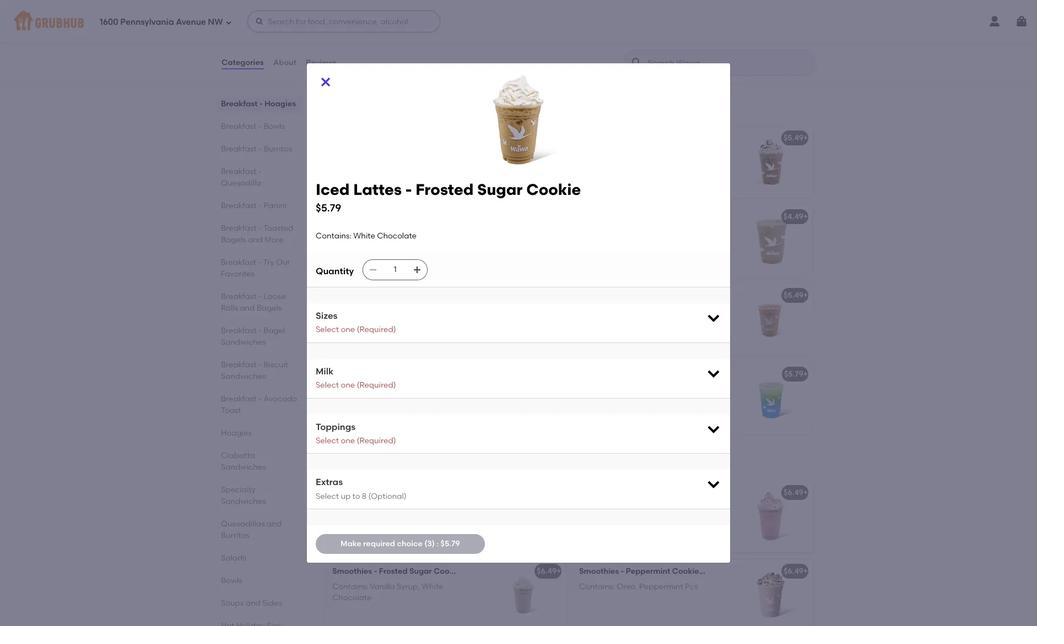 Task type: vqa. For each thing, say whether or not it's contained in the screenshot.
Milkshakes
yes



Task type: describe. For each thing, give the bounding box(es) containing it.
select for sizes
[[316, 325, 339, 335]]

$5.49 + for 'iced lattes - peppermint mocha' image
[[784, 133, 808, 142]]

toasted
[[263, 224, 293, 233]]

breakfast for breakfast - loose rolls and bagels
[[221, 292, 257, 301]]

frosted inside iced lattes - frosted sugar cookie $5.79
[[416, 180, 474, 199]]

$6.49 + for milkshakes - peppermint cookies & cream
[[784, 488, 808, 497]]

one for milk
[[341, 381, 355, 390]]

rolls
[[221, 304, 238, 313]]

with inside contains: white chocolate, top with peppermint pcs, mint syrup
[[699, 504, 717, 513]]

sizes
[[316, 311, 338, 321]]

steamers - peppermint bark
[[332, 15, 439, 24]]

lattes
[[353, 180, 402, 199]]

$6.09 button
[[326, 126, 566, 198]]

chocolate down iced coffees - peppermint bark
[[377, 231, 417, 241]]

make required choice (3) : $5.79
[[341, 540, 460, 549]]

iced lattes - frosted sugar cookie $5.79
[[316, 180, 581, 215]]

hoagies inside 'tab'
[[265, 99, 296, 109]]

milkshakes - peppermint cookies & cream button
[[326, 481, 566, 553]]

select for toppings
[[316, 437, 339, 446]]

one for toppings
[[341, 437, 355, 446]]

- for breakfast - quesadilla
[[258, 167, 262, 176]]

hoagies inside tab
[[221, 429, 252, 438]]

$4.49 +
[[784, 212, 808, 221]]

mint inside contains: white chocolate, mint syrup, top with peppermint pcs
[[437, 228, 453, 237]]

contains: white chocolate, top with peppermint pcs
[[332, 30, 470, 51]]

(required) for toppings
[[357, 437, 396, 446]]

to
[[352, 492, 360, 501]]

steamers
[[332, 15, 368, 24]]

syrup for top
[[660, 515, 681, 524]]

4 sandwiches from the top
[[221, 497, 266, 506]]

choice
[[397, 540, 423, 549]]

contains: white chocolate, top with peppermint pcs, mint syrup
[[579, 504, 717, 524]]

:
[[437, 540, 439, 549]]

contains: for the cold brews - peppermint bark image
[[579, 306, 615, 316]]

vanilla)
[[792, 370, 821, 379]]

nw
[[208, 17, 223, 27]]

smoothies - peppermint cookies & cream
[[579, 567, 739, 576]]

bowls tab
[[221, 575, 298, 587]]

breakfast for breakfast - bagel sandwiches
[[221, 326, 257, 336]]

specialty
[[221, 486, 256, 495]]

$5.79 +
[[784, 370, 808, 379]]

contains: for smoothies - frosted sugar cookie image
[[332, 582, 368, 592]]

chocolate down cold brews - peppermint mocha
[[370, 385, 409, 395]]

$6.09
[[536, 133, 557, 142]]

avenue
[[176, 17, 206, 27]]

select for extras
[[316, 492, 339, 501]]

panini
[[264, 201, 287, 211]]

cold brews - peppermint mocha image
[[483, 362, 566, 434]]

svg image for extras
[[706, 477, 721, 492]]

quesadillas and burritos
[[221, 520, 282, 541]]

(required) for milk
[[357, 381, 396, 390]]

quantity
[[316, 266, 354, 277]]

- right drinks
[[674, 370, 677, 379]]

mocha
[[428, 370, 455, 379]]

breakfast - biscuit sandwiches tab
[[221, 359, 298, 382]]

breakfast - quesadilla tab
[[221, 166, 298, 189]]

hoagies tab
[[221, 428, 298, 439]]

more
[[265, 235, 284, 245]]

2 vertical spatial $5.79
[[441, 540, 460, 549]]

- for breakfast - panini
[[258, 201, 262, 211]]

soups and sides
[[221, 599, 282, 608]]

categories button
[[221, 43, 264, 83]]

sandwiches inside breakfast - biscuit sandwiches
[[221, 372, 266, 381]]

smoothies for smoothies - frosted sugar cookie
[[332, 567, 372, 576]]

- for breakfast - bagel sandwiches
[[258, 326, 262, 336]]

breakfast - burritos
[[221, 144, 292, 154]]

peppermint inside button
[[381, 488, 425, 497]]

(3)
[[424, 540, 435, 549]]

chocolate inside contains: vanilla syrup, white chocolate
[[332, 594, 372, 603]]

milkshakes
[[332, 488, 374, 497]]

up
[[341, 492, 351, 501]]

iced lattes - peppermint mocha image
[[730, 126, 813, 198]]

sides
[[262, 599, 282, 608]]

syrup for peppermint
[[664, 318, 686, 327]]

+ for iced coffees - frosted sugar cookie image
[[804, 212, 808, 221]]

& for smoothies - peppermint cookies & cream
[[705, 567, 711, 576]]

iced coffees - peppermint bark
[[332, 212, 451, 221]]

burritos for quesadillas and burritos
[[221, 531, 250, 541]]

extras
[[316, 477, 343, 488]]

cream for smoothies - peppermint cookies & cream
[[713, 567, 739, 576]]

- for steamers - peppermint bark
[[370, 15, 373, 24]]

oreo,
[[617, 582, 638, 592]]

peppermint inside contains: white chocolate, top with peppermint pcs, mint syrup
[[579, 515, 623, 524]]

milk
[[316, 366, 333, 377]]

one for sizes
[[341, 325, 355, 335]]

reviews
[[306, 58, 337, 67]]

cold
[[332, 370, 350, 379]]

0 horizontal spatial svg image
[[225, 19, 232, 26]]

0 horizontal spatial cookie
[[434, 567, 461, 576]]

categories
[[222, 58, 264, 67]]

+ for 'iced lattes - peppermint mocha' image
[[804, 133, 808, 142]]

breakfast - panini
[[221, 201, 287, 211]]

contains: oreo, peppermint pcs
[[579, 582, 698, 592]]

energy
[[621, 370, 647, 379]]

1600
[[100, 17, 118, 27]]

frozen
[[325, 456, 363, 470]]

1600 pennsylvania avenue nw
[[100, 17, 223, 27]]

biscuit
[[264, 360, 288, 370]]

contains: chocolate sauce for $5.79
[[332, 385, 435, 395]]

breakfast - loose rolls and bagels
[[221, 292, 286, 313]]

salads
[[221, 554, 246, 563]]

and inside breakfast - toasted bagels and more
[[248, 235, 263, 245]]

pennsylvania
[[120, 17, 174, 27]]

$5.49 + for the cold brews - peppermint bark image
[[784, 291, 808, 300]]

$5.49 for the cold brews - peppermint bark image
[[784, 291, 804, 300]]

try
[[263, 258, 275, 267]]

cookies for milkshakes - peppermint cookies & cream
[[427, 488, 458, 497]]

sizes select one (required)
[[316, 311, 396, 335]]

bowls inside "bowls" tab
[[221, 576, 242, 586]]

contains: chocolate sauce button
[[326, 284, 566, 355]]

contains: white chocolate, mint syrup, top with peppermint pcs
[[332, 228, 453, 248]]

chocolate inside contains: chocolate sauce button
[[370, 306, 409, 316]]

(optional)
[[368, 492, 407, 501]]

$4.49
[[784, 212, 804, 221]]

soups and sides tab
[[221, 598, 298, 610]]

mint for contains: top with peppermint pcs, white chocolate, mint syrup
[[646, 318, 662, 327]]

burritos for breakfast - burritos
[[264, 144, 292, 154]]

holiday blend coffee - holiday blend image
[[730, 7, 813, 79]]

milk select one (required)
[[316, 366, 396, 390]]

ciabatta
[[221, 451, 255, 461]]

top inside contains: top with peppermint pcs, white chocolate, mint syrup
[[617, 306, 630, 316]]

loose
[[264, 292, 286, 301]]

$6.49 for milkshakes - peppermint cookies & cream
[[784, 488, 804, 497]]

iced lattes - frosted sugar cookie image
[[483, 126, 566, 198]]

breakfast - try our favorites
[[221, 258, 290, 279]]

soups
[[221, 599, 244, 608]]

+ for the smoothies - peppermint cookies & cream image
[[804, 567, 808, 576]]

bagel
[[264, 326, 285, 336]]

toast
[[221, 406, 241, 416]]

contains: chocolate sauce for $5.49
[[332, 306, 435, 316]]

breakfast for breakfast - hoagies
[[221, 99, 258, 109]]

breakfast for breakfast - avocado toast
[[221, 395, 257, 404]]

breakfast - loose rolls and bagels tab
[[221, 291, 298, 314]]

extras select up to 8 (optional)
[[316, 477, 407, 501]]

recharger energy drinks - winter blues (blue raspberry, vanilla) image
[[730, 362, 813, 434]]

cold brews - peppermint mocha
[[332, 370, 455, 379]]

drinks
[[649, 370, 672, 379]]

2 horizontal spatial pcs
[[685, 582, 698, 592]]

white for contains: white chocolate, top with peppermint pcs, mint syrup
[[617, 504, 639, 513]]

svg image for milk
[[706, 366, 721, 381]]

- right coffees
[[382, 212, 385, 221]]

sandwiches inside breakfast - bagel sandwiches
[[221, 338, 266, 347]]

peppermint inside contains: white chocolate, top with peppermint pcs
[[332, 41, 376, 51]]

pcs, inside contains: white chocolate, top with peppermint pcs, mint syrup
[[625, 515, 640, 524]]

contains: inside contains: white chocolate, top with peppermint pcs, mint syrup
[[579, 504, 615, 513]]

frozen holiday sips
[[325, 456, 438, 470]]

main navigation navigation
[[0, 0, 1037, 43]]

steamers - peppermint bark image
[[483, 7, 566, 79]]

pcs, inside contains: top with peppermint pcs, white chocolate, mint syrup
[[697, 306, 712, 316]]

breakfast - burritos tab
[[221, 143, 298, 155]]

breakfast - avocado toast tab
[[221, 393, 298, 417]]

breakfast - hoagies
[[221, 99, 296, 109]]

recharger
[[579, 370, 619, 379]]

winter
[[679, 370, 705, 379]]



Task type: locate. For each thing, give the bounding box(es) containing it.
contains: inside contains: vanilla syrup, white chocolate
[[332, 582, 368, 592]]

0 vertical spatial sugar
[[477, 180, 523, 199]]

cream for milkshakes - peppermint cookies & cream
[[467, 488, 493, 497]]

mint up drinks
[[646, 318, 662, 327]]

breakfast - bagel sandwiches tab
[[221, 325, 298, 348]]

0 horizontal spatial pcs,
[[625, 515, 640, 524]]

top inside contains: white chocolate, top with peppermint pcs, mint syrup
[[684, 504, 698, 513]]

- inside breakfast - biscuit sandwiches
[[258, 360, 262, 370]]

(required) inside sizes select one (required)
[[357, 325, 396, 335]]

bark
[[422, 15, 439, 24], [434, 212, 451, 221]]

sauce for $5.49
[[411, 306, 435, 316]]

select inside sizes select one (required)
[[316, 325, 339, 335]]

- left toasted
[[258, 224, 262, 233]]

0 vertical spatial $5.49
[[784, 133, 804, 142]]

one up cold
[[341, 325, 355, 335]]

1 vertical spatial one
[[341, 381, 355, 390]]

- for breakfast - hoagies
[[259, 99, 263, 109]]

+ for the cold brews - peppermint bark image
[[804, 291, 808, 300]]

0 vertical spatial bagels
[[221, 235, 246, 245]]

1 horizontal spatial cookies
[[672, 567, 703, 576]]

specialty sandwiches tab
[[221, 484, 298, 508]]

0 vertical spatial bark
[[422, 15, 439, 24]]

1 contains: chocolate sauce from the top
[[332, 306, 435, 316]]

1 horizontal spatial bagels
[[257, 304, 282, 313]]

(required) up brews
[[357, 325, 396, 335]]

sauce for $5.79
[[411, 385, 435, 395]]

ciabatta sandwiches tab
[[221, 450, 298, 473]]

+ for "recharger energy drinks - winter blues (blue raspberry, vanilla)" image
[[804, 370, 808, 379]]

0 vertical spatial pcs,
[[697, 306, 712, 316]]

(required) inside toppings select one (required)
[[357, 437, 396, 446]]

white inside contains: white chocolate, top with peppermint pcs
[[370, 30, 392, 40]]

coffees
[[351, 212, 380, 221]]

svg image for sizes
[[706, 310, 721, 326]]

bowls down breakfast - hoagies 'tab'
[[264, 122, 285, 131]]

contains: for the smoothies - peppermint cookies & cream image
[[579, 582, 615, 592]]

mint inside contains: white chocolate, top with peppermint pcs, mint syrup
[[642, 515, 658, 524]]

& for milkshakes - peppermint cookies & cream
[[459, 488, 465, 497]]

1 vertical spatial bowls
[[221, 576, 242, 586]]

contains: inside contains: white chocolate, mint syrup, top with peppermint pcs
[[332, 228, 368, 237]]

milkshakes - peppermint cookies & cream
[[332, 488, 493, 497]]

smoothies up oreo, on the bottom right of page
[[579, 567, 619, 576]]

sandwiches up breakfast - biscuit sandwiches
[[221, 338, 266, 347]]

2 $5.49 from the top
[[784, 291, 804, 300]]

1 smoothies from the left
[[332, 567, 372, 576]]

iced coffees - peppermint mocha image
[[483, 284, 566, 355]]

2 select from the top
[[316, 381, 339, 390]]

white inside contains: white chocolate, mint syrup, top with peppermint pcs
[[370, 228, 392, 237]]

contains: vanilla syrup, white chocolate
[[332, 582, 444, 603]]

bagels down loose
[[257, 304, 282, 313]]

breakfast up favorites
[[221, 258, 257, 267]]

0 horizontal spatial pcs
[[378, 41, 391, 51]]

2 vertical spatial pcs
[[685, 582, 698, 592]]

breakfast - bowls
[[221, 122, 285, 131]]

0 vertical spatial cookie
[[526, 180, 581, 199]]

- right the lattes
[[405, 180, 412, 199]]

sauce inside button
[[411, 306, 435, 316]]

smoothies - peppermint cookies & cream image
[[730, 560, 813, 627]]

contains: for cold brews - peppermint mocha image
[[332, 385, 368, 395]]

sandwiches down ciabatta
[[221, 463, 266, 472]]

breakfast up breakfast - burritos
[[221, 122, 257, 131]]

1 (required) from the top
[[357, 325, 396, 335]]

1 vertical spatial contains: chocolate sauce
[[332, 385, 435, 395]]

bowls up soups
[[221, 576, 242, 586]]

+ for smoothies - frosted sugar cookie image
[[557, 567, 561, 576]]

one inside sizes select one (required)
[[341, 325, 355, 335]]

0 vertical spatial sauce
[[411, 306, 435, 316]]

1 vertical spatial hoagies
[[221, 429, 252, 438]]

select inside the milk select one (required)
[[316, 381, 339, 390]]

1 vertical spatial syrup,
[[397, 582, 420, 592]]

1 horizontal spatial cream
[[713, 567, 739, 576]]

iced coffees - peppermint bark image
[[483, 205, 566, 276]]

0 vertical spatial contains: chocolate sauce
[[332, 306, 435, 316]]

2 vertical spatial mint
[[642, 515, 658, 524]]

$5.79
[[316, 202, 341, 215], [784, 370, 804, 379], [441, 540, 460, 549]]

1 vertical spatial $5.49 +
[[784, 291, 808, 300]]

breakfast down rolls
[[221, 326, 257, 336]]

(required) inside the milk select one (required)
[[357, 381, 396, 390]]

syrup up smoothies - peppermint cookies & cream
[[660, 515, 681, 524]]

0 horizontal spatial hoagies
[[221, 429, 252, 438]]

breakfast inside breakfast - toasted bagels and more
[[221, 224, 257, 233]]

$5.49 for 'iced lattes - peppermint mocha' image
[[784, 133, 804, 142]]

bagels inside breakfast - toasted bagels and more
[[221, 235, 246, 245]]

0 vertical spatial &
[[459, 488, 465, 497]]

mint down iced lattes - frosted sugar cookie $5.79
[[437, 228, 453, 237]]

&
[[459, 488, 465, 497], [705, 567, 711, 576]]

select down extras
[[316, 492, 339, 501]]

cold brews - peppermint bark image
[[730, 284, 813, 355]]

chocolate down vanilla
[[332, 594, 372, 603]]

0 horizontal spatial $5.79
[[316, 202, 341, 215]]

one down toppings
[[341, 437, 355, 446]]

- inside breakfast - try our favorites
[[258, 258, 262, 267]]

contains: inside contains: top with peppermint pcs, white chocolate, mint syrup
[[579, 306, 615, 316]]

chocolate, for pcs
[[394, 30, 435, 40]]

syrup up drinks
[[664, 318, 686, 327]]

0 vertical spatial bowls
[[264, 122, 285, 131]]

0 horizontal spatial syrup,
[[332, 239, 355, 248]]

1 vertical spatial sauce
[[411, 385, 435, 395]]

and
[[248, 235, 263, 245], [240, 304, 255, 313], [267, 520, 282, 529], [246, 599, 260, 608]]

0 vertical spatial syrup
[[664, 318, 686, 327]]

1 horizontal spatial syrup,
[[397, 582, 420, 592]]

breakfast - quesadilla
[[221, 167, 262, 188]]

bagels inside breakfast - loose rolls and bagels
[[257, 304, 282, 313]]

pcs inside contains: white chocolate, mint syrup, top with peppermint pcs
[[438, 239, 451, 248]]

sandwiches
[[221, 338, 266, 347], [221, 372, 266, 381], [221, 463, 266, 472], [221, 497, 266, 506]]

svg image for toppings
[[706, 421, 721, 437]]

(required)
[[357, 325, 396, 335], [357, 381, 396, 390], [357, 437, 396, 446]]

iced
[[316, 180, 350, 199], [332, 212, 349, 221]]

mint inside contains: top with peppermint pcs, white chocolate, mint syrup
[[646, 318, 662, 327]]

- left "avocado"
[[258, 395, 262, 404]]

smoothies - frosted sugar cookie image
[[483, 560, 566, 627]]

top inside contains: white chocolate, mint syrup, top with peppermint pcs
[[357, 239, 371, 248]]

breakfast up the quesadilla
[[221, 167, 257, 176]]

1 horizontal spatial smoothies
[[579, 567, 619, 576]]

$5.79 inside iced lattes - frosted sugar cookie $5.79
[[316, 202, 341, 215]]

breakfast up toast
[[221, 395, 257, 404]]

breakfast for breakfast - bowls
[[221, 122, 257, 131]]

1 horizontal spatial sugar
[[477, 180, 523, 199]]

breakfast - biscuit sandwiches
[[221, 360, 288, 381]]

smoothies down make
[[332, 567, 372, 576]]

burritos
[[264, 144, 292, 154], [221, 531, 250, 541]]

2 horizontal spatial svg image
[[1015, 15, 1028, 28]]

breakfast for breakfast - toasted bagels and more
[[221, 224, 257, 233]]

recharger energy drinks - winter blues (blue raspberry, vanilla)
[[579, 370, 821, 379]]

chocolate, for with
[[394, 228, 435, 237]]

0 horizontal spatial frosted
[[379, 567, 408, 576]]

- down breakfast - bowls tab
[[258, 144, 262, 154]]

about
[[273, 58, 297, 67]]

1 vertical spatial mint
[[646, 318, 662, 327]]

breakfast - bowls tab
[[221, 121, 298, 132]]

1 horizontal spatial &
[[705, 567, 711, 576]]

breakfast - hoagies tab
[[221, 98, 298, 110]]

sauce
[[411, 306, 435, 316], [411, 385, 435, 395]]

chocolate, inside contains: white chocolate, mint syrup, top with peppermint pcs
[[394, 228, 435, 237]]

0 vertical spatial frosted
[[416, 180, 474, 199]]

syrup, down smoothies - frosted sugar cookie
[[397, 582, 420, 592]]

cookie inside iced lattes - frosted sugar cookie $5.79
[[526, 180, 581, 199]]

8
[[362, 492, 367, 501]]

holiday
[[366, 456, 411, 470]]

breakfast for breakfast - panini
[[221, 201, 257, 211]]

contains: chocolate sauce down cold brews - peppermint mocha
[[332, 385, 435, 395]]

breakfast
[[221, 99, 258, 109], [221, 122, 257, 131], [221, 144, 257, 154], [221, 167, 257, 176], [221, 201, 257, 211], [221, 224, 257, 233], [221, 258, 257, 267], [221, 292, 257, 301], [221, 326, 257, 336], [221, 360, 257, 370], [221, 395, 257, 404]]

contains: chocolate sauce inside button
[[332, 306, 435, 316]]

breakfast - avocado toast
[[221, 395, 297, 416]]

syrup inside contains: white chocolate, top with peppermint pcs, mint syrup
[[660, 515, 681, 524]]

0 vertical spatial one
[[341, 325, 355, 335]]

- right 8
[[375, 488, 379, 497]]

- left try
[[258, 258, 262, 267]]

1 breakfast from the top
[[221, 99, 258, 109]]

hoagies up breakfast - bowls tab
[[265, 99, 296, 109]]

0 horizontal spatial burritos
[[221, 531, 250, 541]]

chocolate, inside contains: white chocolate, top with peppermint pcs, mint syrup
[[641, 504, 682, 513]]

contains: for iced coffees - peppermint mocha image
[[332, 306, 368, 316]]

1 vertical spatial iced
[[332, 212, 349, 221]]

svg image for 1600 pennsylvania avenue nw
[[255, 17, 264, 26]]

3 (required) from the top
[[357, 437, 396, 446]]

breakfast down breakfast - panini at the top of the page
[[221, 224, 257, 233]]

0 horizontal spatial cream
[[467, 488, 493, 497]]

breakfast for breakfast - quesadilla
[[221, 167, 257, 176]]

8 breakfast from the top
[[221, 292, 257, 301]]

quesadillas and burritos tab
[[221, 519, 298, 542]]

breakfast inside breakfast - try our favorites
[[221, 258, 257, 267]]

favorites
[[221, 269, 255, 279]]

white for contains: white chocolate, top with peppermint pcs
[[370, 30, 392, 40]]

chocolate, inside contains: white chocolate, top with peppermint pcs
[[394, 30, 435, 40]]

pcs inside contains: white chocolate, top with peppermint pcs
[[378, 41, 391, 51]]

syrup, inside contains: vanilla syrup, white chocolate
[[397, 582, 420, 592]]

white inside contains: top with peppermint pcs, white chocolate, mint syrup
[[579, 318, 601, 327]]

smoothies for smoothies - peppermint cookies & cream
[[579, 567, 619, 576]]

contains: inside contains: white chocolate, top with peppermint pcs
[[332, 30, 368, 40]]

white for contains: white chocolate
[[353, 231, 375, 241]]

iced coffees - frosted sugar cookie image
[[730, 205, 813, 276]]

select for milk
[[316, 381, 339, 390]]

cookies down sips
[[427, 488, 458, 497]]

1 vertical spatial pcs
[[438, 239, 451, 248]]

6 breakfast from the top
[[221, 224, 257, 233]]

contains: top with peppermint pcs, white chocolate, mint syrup
[[579, 306, 712, 327]]

breakfast - panini tab
[[221, 200, 298, 212]]

with inside contains: white chocolate, top with peppermint pcs
[[452, 30, 470, 40]]

chocolate down input item quantity number field
[[370, 306, 409, 316]]

contains:
[[332, 30, 368, 40], [332, 228, 368, 237], [316, 231, 352, 241], [332, 306, 368, 316], [579, 306, 615, 316], [332, 385, 368, 395], [579, 504, 615, 513], [332, 582, 368, 592], [579, 582, 615, 592]]

breakfast inside "breakfast - avocado toast"
[[221, 395, 257, 404]]

toppings
[[316, 422, 356, 432]]

and inside breakfast - loose rolls and bagels
[[240, 304, 255, 313]]

syrup inside contains: top with peppermint pcs, white chocolate, mint syrup
[[664, 318, 686, 327]]

pcs,
[[697, 306, 712, 316], [625, 515, 640, 524]]

vanilla
[[370, 582, 395, 592]]

breakfast down the quesadilla
[[221, 201, 257, 211]]

(required) for sizes
[[357, 325, 396, 335]]

raspberry,
[[750, 370, 790, 379]]

pcs
[[378, 41, 391, 51], [438, 239, 451, 248], [685, 582, 698, 592]]

svg image
[[1015, 15, 1028, 28], [225, 19, 232, 26], [369, 266, 378, 274]]

1 one from the top
[[341, 325, 355, 335]]

contains: inside button
[[332, 306, 368, 316]]

2 vertical spatial one
[[341, 437, 355, 446]]

chocolate,
[[394, 30, 435, 40], [394, 228, 435, 237], [603, 318, 644, 327], [641, 504, 682, 513]]

4 breakfast from the top
[[221, 167, 257, 176]]

10 breakfast from the top
[[221, 360, 257, 370]]

9 breakfast from the top
[[221, 326, 257, 336]]

hoagies
[[265, 99, 296, 109], [221, 429, 252, 438]]

cookies up contains: oreo, peppermint pcs
[[672, 567, 703, 576]]

bowls inside breakfast - bowls tab
[[264, 122, 285, 131]]

Input item quantity number field
[[383, 260, 407, 280]]

- left bagel
[[258, 326, 262, 336]]

breakfast down breakfast - bowls
[[221, 144, 257, 154]]

0 vertical spatial cookies
[[427, 488, 458, 497]]

- right the steamers
[[370, 15, 373, 24]]

+
[[804, 133, 808, 142], [804, 212, 808, 221], [804, 291, 808, 300], [804, 370, 808, 379], [804, 488, 808, 497], [557, 567, 561, 576], [804, 567, 808, 576]]

0 vertical spatial $5.79
[[316, 202, 341, 215]]

$6.49 +
[[784, 488, 808, 497], [537, 567, 561, 576], [784, 567, 808, 576]]

tab
[[221, 621, 298, 627]]

1 vertical spatial pcs,
[[625, 515, 640, 524]]

select
[[316, 325, 339, 335], [316, 381, 339, 390], [316, 437, 339, 446], [316, 492, 339, 501]]

5 breakfast from the top
[[221, 201, 257, 211]]

1 horizontal spatial burritos
[[264, 144, 292, 154]]

select inside toppings select one (required)
[[316, 437, 339, 446]]

burritos down breakfast - bowls tab
[[264, 144, 292, 154]]

3 sandwiches from the top
[[221, 463, 266, 472]]

$6.49 + for smoothies - frosted sugar cookie
[[784, 567, 808, 576]]

2 sauce from the top
[[411, 385, 435, 395]]

syrup, inside contains: white chocolate, mint syrup, top with peppermint pcs
[[332, 239, 355, 248]]

chocolate, inside contains: top with peppermint pcs, white chocolate, mint syrup
[[603, 318, 644, 327]]

$6.49 for smoothies - frosted sugar cookie
[[784, 567, 804, 576]]

peppermint inside contains: white chocolate, mint syrup, top with peppermint pcs
[[392, 239, 436, 248]]

smoothies - peppermint bark image
[[730, 481, 813, 553]]

- inside iced lattes - frosted sugar cookie $5.79
[[405, 180, 412, 199]]

$5.49
[[784, 133, 804, 142], [784, 291, 804, 300]]

pcs down 'steamers - peppermint bark'
[[378, 41, 391, 51]]

chocolate
[[377, 231, 417, 241], [370, 306, 409, 316], [370, 385, 409, 395], [332, 594, 372, 603]]

svg image inside main navigation 'navigation'
[[255, 17, 264, 26]]

2 horizontal spatial $5.79
[[784, 370, 804, 379]]

- for breakfast - burritos
[[258, 144, 262, 154]]

1 vertical spatial &
[[705, 567, 711, 576]]

bagels
[[221, 235, 246, 245], [257, 304, 282, 313]]

cookies inside button
[[427, 488, 458, 497]]

2 sandwiches from the top
[[221, 372, 266, 381]]

iced inside iced lattes - frosted sugar cookie $5.79
[[316, 180, 350, 199]]

required
[[363, 540, 395, 549]]

contains: white chocolate
[[316, 231, 417, 241]]

magnifying glass icon image
[[630, 56, 644, 69]]

1 vertical spatial cream
[[713, 567, 739, 576]]

one inside toppings select one (required)
[[341, 437, 355, 446]]

- right brews
[[377, 370, 380, 379]]

select inside the extras select up to 8 (optional)
[[316, 492, 339, 501]]

11 breakfast from the top
[[221, 395, 257, 404]]

+ for smoothies - peppermint bark image
[[804, 488, 808, 497]]

breakfast inside breakfast - bagel sandwiches
[[221, 326, 257, 336]]

1 horizontal spatial svg image
[[369, 266, 378, 274]]

2 (required) from the top
[[357, 381, 396, 390]]

1 vertical spatial (required)
[[357, 381, 396, 390]]

0 vertical spatial $5.49 +
[[784, 133, 808, 142]]

white for contains: white chocolate, mint syrup, top with peppermint pcs
[[370, 228, 392, 237]]

cookie down :
[[434, 567, 461, 576]]

0 vertical spatial hoagies
[[265, 99, 296, 109]]

2 contains: chocolate sauce from the top
[[332, 385, 435, 395]]

reviews button
[[305, 43, 337, 83]]

7 breakfast from the top
[[221, 258, 257, 267]]

iced for coffees
[[332, 212, 349, 221]]

peppermint
[[375, 15, 420, 24], [332, 41, 376, 51], [387, 212, 432, 221], [392, 239, 436, 248], [651, 306, 695, 316], [382, 370, 427, 379], [381, 488, 425, 497], [579, 515, 623, 524], [626, 567, 670, 576], [639, 582, 683, 592]]

(blue
[[729, 370, 748, 379]]

- up the quesadilla
[[258, 167, 262, 176]]

- down breakfast - hoagies 'tab'
[[258, 122, 262, 131]]

cookie down $6.09
[[526, 180, 581, 199]]

and right rolls
[[240, 304, 255, 313]]

select down toppings
[[316, 437, 339, 446]]

breakfast up breakfast - bowls
[[221, 99, 258, 109]]

cookies for smoothies - peppermint cookies & cream
[[672, 567, 703, 576]]

contains: chocolate sauce
[[332, 306, 435, 316], [332, 385, 435, 395]]

- inside breakfast - bagel sandwiches
[[258, 326, 262, 336]]

iced left coffees
[[332, 212, 349, 221]]

chocolate, for pcs,
[[641, 504, 682, 513]]

- up vanilla
[[374, 567, 377, 576]]

quesadillas
[[221, 520, 265, 529]]

breakfast - try our favorites tab
[[221, 257, 298, 280]]

one inside the milk select one (required)
[[341, 381, 355, 390]]

- for milkshakes - peppermint cookies & cream
[[375, 488, 379, 497]]

1 vertical spatial sugar
[[409, 567, 432, 576]]

specialty sandwiches
[[221, 486, 266, 506]]

1 vertical spatial $5.49
[[784, 291, 804, 300]]

milkshakes - peppermint cookies & cream image
[[483, 481, 566, 553]]

burritos inside 'tab'
[[264, 144, 292, 154]]

3 breakfast from the top
[[221, 144, 257, 154]]

breakfast up rolls
[[221, 292, 257, 301]]

our
[[276, 258, 290, 267]]

- inside breakfast - quesadilla
[[258, 167, 262, 176]]

- for smoothies - frosted sugar cookie
[[374, 567, 377, 576]]

cream inside button
[[467, 488, 493, 497]]

blues
[[706, 370, 727, 379]]

breakfast - toasted bagels and more tab
[[221, 223, 298, 246]]

- inside "breakfast - avocado toast"
[[258, 395, 262, 404]]

0 vertical spatial cream
[[467, 488, 493, 497]]

hoagies up ciabatta
[[221, 429, 252, 438]]

breakfast - toasted bagels and more
[[221, 224, 293, 245]]

and inside quesadillas and burritos
[[267, 520, 282, 529]]

bark up contains: white chocolate, top with peppermint pcs
[[422, 15, 439, 24]]

breakfast inside breakfast - biscuit sandwiches
[[221, 360, 257, 370]]

iced for lattes
[[316, 180, 350, 199]]

toppings select one (required)
[[316, 422, 396, 446]]

breakfast for breakfast - biscuit sandwiches
[[221, 360, 257, 370]]

1 vertical spatial syrup
[[660, 515, 681, 524]]

4 select from the top
[[316, 492, 339, 501]]

(required) up the frozen holiday sips
[[357, 437, 396, 446]]

and left more
[[248, 235, 263, 245]]

0 horizontal spatial bagels
[[221, 235, 246, 245]]

1 horizontal spatial frosted
[[416, 180, 474, 199]]

1 horizontal spatial hoagies
[[265, 99, 296, 109]]

2 vertical spatial (required)
[[357, 437, 396, 446]]

salads tab
[[221, 553, 298, 564]]

2 smoothies from the left
[[579, 567, 619, 576]]

- for breakfast - try our favorites
[[258, 258, 262, 267]]

- left biscuit
[[258, 360, 262, 370]]

1 vertical spatial bagels
[[257, 304, 282, 313]]

contains: chocolate sauce down input item quantity number field
[[332, 306, 435, 316]]

bagels up favorites
[[221, 235, 246, 245]]

- for breakfast - loose rolls and bagels
[[258, 292, 262, 301]]

breakfast inside breakfast - loose rolls and bagels
[[221, 292, 257, 301]]

1 horizontal spatial bowls
[[264, 122, 285, 131]]

0 vertical spatial syrup,
[[332, 239, 355, 248]]

0 vertical spatial pcs
[[378, 41, 391, 51]]

breakfast inside breakfast - quesadilla
[[221, 167, 257, 176]]

one
[[341, 325, 355, 335], [341, 381, 355, 390], [341, 437, 355, 446]]

0 horizontal spatial &
[[459, 488, 465, 497]]

1 $5.49 from the top
[[784, 133, 804, 142]]

- for breakfast - bowls
[[258, 122, 262, 131]]

burritos down quesadillas
[[221, 531, 250, 541]]

0 vertical spatial (required)
[[357, 325, 396, 335]]

1 vertical spatial burritos
[[221, 531, 250, 541]]

select down milk
[[316, 381, 339, 390]]

burritos inside quesadillas and burritos
[[221, 531, 250, 541]]

top inside contains: white chocolate, top with peppermint pcs
[[437, 30, 451, 40]]

and inside tab
[[246, 599, 260, 608]]

sugar inside iced lattes - frosted sugar cookie $5.79
[[477, 180, 523, 199]]

- inside breakfast - loose rolls and bagels
[[258, 292, 262, 301]]

breakfast down breakfast - bagel sandwiches at the bottom left
[[221, 360, 257, 370]]

mint up smoothies - peppermint cookies & cream
[[642, 515, 658, 524]]

- up breakfast - bowls tab
[[259, 99, 263, 109]]

1 select from the top
[[316, 325, 339, 335]]

with inside contains: white chocolate, mint syrup, top with peppermint pcs
[[373, 239, 390, 248]]

& inside 'milkshakes - peppermint cookies & cream' button
[[459, 488, 465, 497]]

1 vertical spatial frosted
[[379, 567, 408, 576]]

0 horizontal spatial sugar
[[409, 567, 432, 576]]

ciabatta sandwiches
[[221, 451, 266, 472]]

3 one from the top
[[341, 437, 355, 446]]

white inside contains: white chocolate, top with peppermint pcs, mint syrup
[[617, 504, 639, 513]]

sandwiches inside tab
[[221, 463, 266, 472]]

bowls
[[264, 122, 285, 131], [221, 576, 242, 586]]

1 sandwiches from the top
[[221, 338, 266, 347]]

contains: for steamers - peppermint bark image
[[332, 30, 368, 40]]

svg image
[[255, 17, 264, 26], [319, 75, 332, 89], [413, 266, 422, 274], [706, 310, 721, 326], [706, 366, 721, 381], [706, 421, 721, 437], [706, 477, 721, 492]]

- for breakfast - toasted bagels and more
[[258, 224, 262, 233]]

0 vertical spatial mint
[[437, 228, 453, 237]]

- for breakfast - biscuit sandwiches
[[258, 360, 262, 370]]

1 vertical spatial $5.79
[[784, 370, 804, 379]]

1 horizontal spatial $5.79
[[441, 540, 460, 549]]

- for breakfast - avocado toast
[[258, 395, 262, 404]]

mint
[[437, 228, 453, 237], [646, 318, 662, 327], [642, 515, 658, 524]]

bark up contains: white chocolate, mint syrup, top with peppermint pcs
[[434, 212, 451, 221]]

- inside breakfast - toasted bagels and more
[[258, 224, 262, 233]]

0 horizontal spatial bowls
[[221, 576, 242, 586]]

select down 'sizes'
[[316, 325, 339, 335]]

1 $5.49 + from the top
[[784, 133, 808, 142]]

avocado
[[264, 395, 297, 404]]

1 horizontal spatial pcs,
[[697, 306, 712, 316]]

white inside contains: vanilla syrup, white chocolate
[[422, 582, 444, 592]]

frosted
[[416, 180, 474, 199], [379, 567, 408, 576]]

0 vertical spatial burritos
[[264, 144, 292, 154]]

contains: for iced coffees - peppermint bark image
[[332, 228, 368, 237]]

sandwiches down the specialty
[[221, 497, 266, 506]]

2 $5.49 + from the top
[[784, 291, 808, 300]]

and right quesadillas
[[267, 520, 282, 529]]

breakfast for breakfast - try our favorites
[[221, 258, 257, 267]]

- up oreo, on the bottom right of page
[[621, 567, 624, 576]]

1 vertical spatial cookies
[[672, 567, 703, 576]]

cookie
[[526, 180, 581, 199], [434, 567, 461, 576]]

1 horizontal spatial cookie
[[526, 180, 581, 199]]

1 sauce from the top
[[411, 306, 435, 316]]

pcs down smoothies - peppermint cookies & cream
[[685, 582, 698, 592]]

sandwiches up "breakfast - avocado toast"
[[221, 372, 266, 381]]

0 horizontal spatial smoothies
[[332, 567, 372, 576]]

- left panini
[[258, 201, 262, 211]]

make
[[341, 540, 361, 549]]

breakfast - bagel sandwiches
[[221, 326, 285, 347]]

mint for contains: white chocolate, top with peppermint pcs, mint syrup
[[642, 515, 658, 524]]

and left sides
[[246, 599, 260, 608]]

(required) down brews
[[357, 381, 396, 390]]

peppermint inside contains: top with peppermint pcs, white chocolate, mint syrup
[[651, 306, 695, 316]]

1 vertical spatial cookie
[[434, 567, 461, 576]]

0 vertical spatial iced
[[316, 180, 350, 199]]

smoothies - frosted sugar cookie
[[332, 567, 461, 576]]

syrup,
[[332, 239, 355, 248], [397, 582, 420, 592]]

syrup, up 'quantity'
[[332, 239, 355, 248]]

- for smoothies - peppermint cookies & cream
[[621, 567, 624, 576]]

cream
[[467, 488, 493, 497], [713, 567, 739, 576]]

breakfast for breakfast - burritos
[[221, 144, 257, 154]]

- inside button
[[375, 488, 379, 497]]

pcs down iced lattes - frosted sugar cookie $5.79
[[438, 239, 451, 248]]

1 horizontal spatial pcs
[[438, 239, 451, 248]]

with inside contains: top with peppermint pcs, white chocolate, mint syrup
[[632, 306, 650, 316]]

2 breakfast from the top
[[221, 122, 257, 131]]

0 horizontal spatial cookies
[[427, 488, 458, 497]]

3 select from the top
[[316, 437, 339, 446]]

1 vertical spatial bark
[[434, 212, 451, 221]]

one down cold
[[341, 381, 355, 390]]

quesadilla
[[221, 179, 261, 188]]

iced left the lattes
[[316, 180, 350, 199]]

about button
[[273, 43, 297, 83]]

- left loose
[[258, 292, 262, 301]]

2 one from the top
[[341, 381, 355, 390]]



